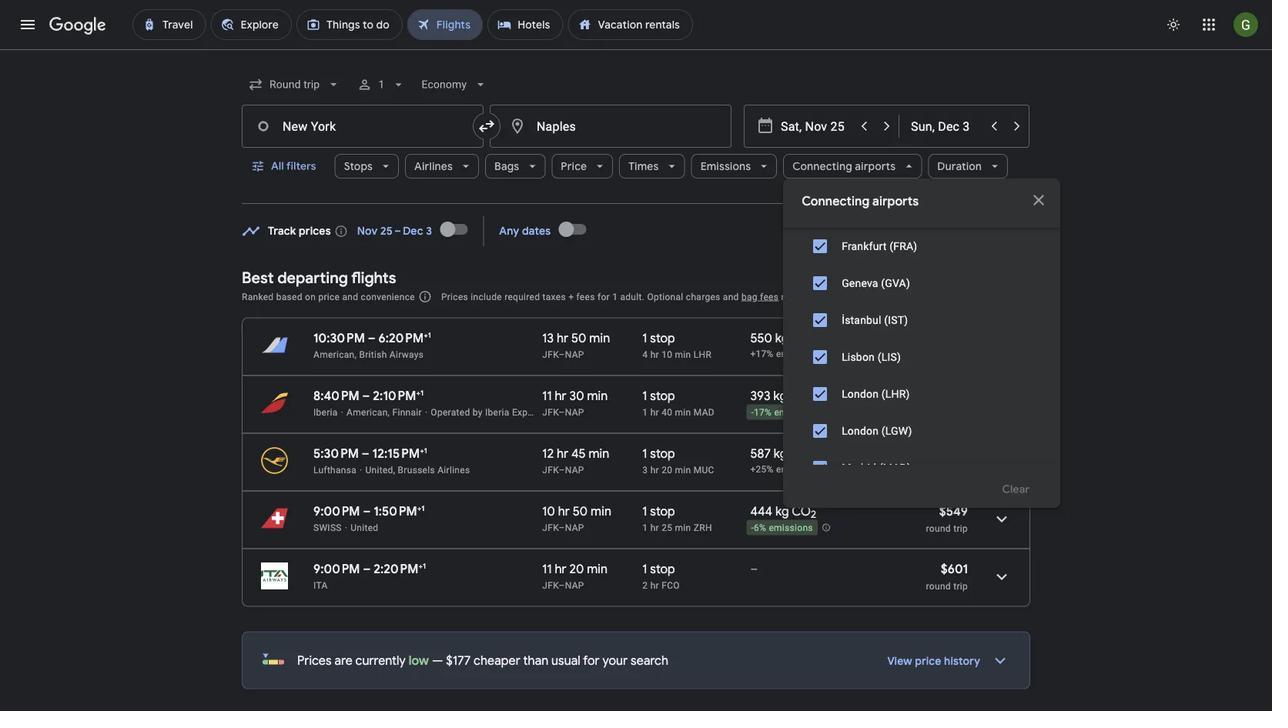 Task type: vqa. For each thing, say whether or not it's contained in the screenshot.
393
yes



Task type: locate. For each thing, give the bounding box(es) containing it.
change appearance image
[[1156, 6, 1193, 43]]

1 vertical spatial price
[[957, 223, 983, 237]]

1 - from the top
[[751, 408, 754, 418]]

geneva
[[842, 277, 879, 290]]

0 vertical spatial price
[[318, 292, 340, 302]]

11 up express
[[543, 388, 552, 404]]

0 vertical spatial 3
[[426, 225, 432, 238]]

0 vertical spatial prices
[[441, 292, 468, 302]]

adult.
[[621, 292, 645, 302]]

prices right learn more about ranking image at top left
[[441, 292, 468, 302]]

2 inside '550 kg co 2'
[[811, 335, 817, 348]]

0 horizontal spatial 20
[[570, 562, 584, 577]]

nap down "30" on the left of the page
[[565, 407, 585, 418]]

0 vertical spatial london
[[842, 388, 879, 401]]

madrid
[[842, 462, 877, 475]]

1 vertical spatial connecting airports
[[802, 194, 919, 210]]

nap inside 11 hr 20 min jfk – nap
[[565, 580, 585, 591]]

low
[[409, 653, 429, 669]]

2 london from the top
[[842, 425, 879, 438]]

1 stop flight. element up 4
[[643, 330, 675, 349]]

min inside 13 hr 50 min jfk – nap
[[590, 330, 610, 346]]

-
[[751, 408, 754, 418], [751, 523, 754, 534]]

11
[[543, 388, 552, 404], [543, 562, 552, 577]]

trip down the $549
[[954, 523, 968, 534]]

kg right 393
[[774, 388, 787, 404]]

1 and from the left
[[342, 292, 358, 302]]

min inside the 1 stop 1 hr 40 min mad
[[675, 407, 691, 418]]

min right 45
[[589, 446, 610, 462]]

3 nap from the top
[[565, 465, 585, 476]]

jfk for 11 hr 20 min
[[543, 580, 559, 591]]

american, down 8:40 pm – 2:10 pm + 1
[[347, 407, 390, 418]]

20 down the 10 hr 50 min jfk – nap
[[570, 562, 584, 577]]

nap inside the 10 hr 50 min jfk – nap
[[565, 523, 585, 533]]

connecting down departure text box
[[793, 159, 853, 173]]

50 inside 13 hr 50 min jfk – nap
[[572, 330, 587, 346]]

3
[[426, 225, 432, 238], [643, 465, 648, 476]]

emissions right 17%
[[775, 408, 819, 418]]

stop
[[650, 330, 675, 346], [650, 388, 675, 404], [650, 446, 675, 462], [650, 504, 675, 520], [650, 562, 675, 577]]

-6% emissions
[[751, 523, 813, 534]]

1 horizontal spatial price
[[957, 223, 983, 237]]

1 vertical spatial 10
[[543, 504, 555, 520]]

hr left the muc
[[651, 465, 659, 476]]

co right 393
[[790, 388, 809, 404]]

2 jfk from the top
[[543, 407, 559, 418]]

hr inside the 1 stop 1 hr 40 min mad
[[651, 407, 659, 418]]

20 inside 11 hr 20 min jfk – nap
[[570, 562, 584, 577]]

united, brussels airlines
[[366, 465, 470, 476]]

1 inside 9:00 pm – 2:20 pm + 1
[[423, 562, 426, 571]]

1 horizontal spatial and
[[723, 292, 739, 302]]

1 vertical spatial american,
[[347, 407, 390, 418]]

+ inside 8:40 pm – 2:10 pm + 1
[[416, 388, 421, 398]]

1 horizontal spatial iberia
[[485, 407, 510, 418]]

jfk inside the 10 hr 50 min jfk – nap
[[543, 523, 559, 533]]

1 vertical spatial 9:00 pm
[[314, 562, 360, 577]]

- down 393
[[751, 408, 754, 418]]

3 stop from the top
[[650, 446, 675, 462]]

co for 393
[[790, 388, 809, 404]]

1 9:00 pm from the top
[[314, 504, 360, 520]]

jfk
[[543, 349, 559, 360], [543, 407, 559, 418], [543, 465, 559, 476], [543, 523, 559, 533], [543, 580, 559, 591]]

stop for 10 hr 50 min
[[650, 504, 675, 520]]

$601
[[941, 562, 968, 577]]

bags button
[[485, 148, 546, 185]]

fees right the taxes
[[577, 292, 595, 302]]

1 vertical spatial connecting
[[802, 194, 870, 210]]

trip
[[954, 523, 968, 534], [954, 581, 968, 592]]

stop for 11 hr 30 min
[[650, 388, 675, 404]]

3 inside the 'find the best price' region
[[426, 225, 432, 238]]

11 for 11 hr 20 min
[[543, 562, 552, 577]]

0 horizontal spatial  image
[[341, 407, 344, 418]]

times button
[[620, 148, 685, 185]]

connecting airports up date grid button
[[802, 194, 919, 210]]

hr inside 13 hr 50 min jfk – nap
[[557, 330, 569, 346]]

search
[[631, 653, 669, 669]]

2 trip from the top
[[954, 581, 968, 592]]

loading results progress bar
[[0, 49, 1273, 52]]

jfk for 13 hr 50 min
[[543, 349, 559, 360]]

$177
[[446, 653, 471, 669]]

kg up +25% emissions
[[774, 446, 788, 462]]

1 horizontal spatial 20
[[662, 465, 673, 476]]

airlines right stops popup button
[[415, 159, 453, 173]]

0 vertical spatial 20
[[662, 465, 673, 476]]

nap down the total duration 11 hr 20 min. element
[[565, 580, 585, 591]]

0 horizontal spatial 3
[[426, 225, 432, 238]]

nap down 45
[[565, 465, 585, 476]]

2 9:00 pm from the top
[[314, 562, 360, 577]]

1 vertical spatial prices
[[297, 653, 332, 669]]

british
[[359, 349, 387, 360]]

round down the $549
[[926, 523, 951, 534]]

1 horizontal spatial 10
[[662, 349, 673, 360]]

6%
[[754, 523, 767, 534]]

and down flights
[[342, 292, 358, 302]]

trip inside the $549 round trip
[[954, 523, 968, 534]]

stop inside 1 stop 3 hr 20 min muc
[[650, 446, 675, 462]]

kg
[[776, 330, 789, 346], [774, 388, 787, 404], [774, 446, 788, 462], [776, 504, 789, 520]]

trip for $549
[[954, 523, 968, 534]]

9:00 pm
[[314, 504, 360, 520], [314, 562, 360, 577]]

None search field
[[242, 66, 1061, 508]]

kg inside 444 kg co 2
[[776, 504, 789, 520]]

2 round from the top
[[926, 581, 951, 592]]

hr inside 1 stop 4 hr 10 min lhr
[[651, 349, 659, 360]]

9:00 pm for 2:20 pm
[[314, 562, 360, 577]]

co inside the 587 kg co 2
[[790, 446, 810, 462]]

kg for 587
[[774, 446, 788, 462]]

2 right 393
[[809, 393, 815, 406]]

1 vertical spatial round
[[926, 581, 951, 592]]

min
[[590, 330, 610, 346], [675, 349, 691, 360], [587, 388, 608, 404], [675, 407, 691, 418], [589, 446, 610, 462], [675, 465, 691, 476], [591, 504, 612, 520], [675, 523, 691, 533], [587, 562, 608, 577]]

30
[[570, 388, 584, 404]]

(gva)
[[882, 277, 911, 290]]

1 vertical spatial 50
[[573, 504, 588, 520]]

round inside the $549 round trip
[[926, 523, 951, 534]]

+ up the "airways"
[[424, 330, 428, 340]]

jfk down the total duration 11 hr 20 min. element
[[543, 580, 559, 591]]

hr left 40
[[651, 407, 659, 418]]

50 for 10
[[573, 504, 588, 520]]

1 vertical spatial london
[[842, 425, 879, 438]]

+25% emissions
[[751, 465, 821, 475]]

0 vertical spatial airlines
[[415, 159, 453, 173]]

jfk down 12
[[543, 465, 559, 476]]

+ right the taxes
[[569, 292, 574, 302]]

price right on
[[318, 292, 340, 302]]

1 round from the top
[[926, 523, 951, 534]]

leaves john f. kennedy international airport at 10:30 pm on saturday, november 25 and arrives at naples international airport at 6:20 pm on sunday, november 26. element
[[314, 330, 431, 346]]

hr inside the 10 hr 50 min jfk – nap
[[558, 504, 570, 520]]

may
[[782, 292, 800, 302]]

1 vertical spatial 3
[[643, 465, 648, 476]]

total duration 10 hr 50 min. element
[[543, 504, 643, 522]]

nap inside 13 hr 50 min jfk – nap
[[565, 349, 585, 360]]

1 horizontal spatial  image
[[425, 407, 428, 418]]

1 1 stop flight. element from the top
[[643, 330, 675, 349]]

total duration 12 hr 45 min. element
[[543, 446, 643, 464]]

0 horizontal spatial iberia
[[314, 407, 338, 418]]

layover (1 of 1) is a 4 hr 10 min layover at heathrow airport in london. element
[[643, 349, 743, 361]]

prices
[[441, 292, 468, 302], [297, 653, 332, 669]]

for left your
[[583, 653, 600, 669]]

london left the (lgw)
[[842, 425, 879, 438]]

Departure time: 8:40 PM. text field
[[314, 388, 360, 404]]

10 right 4
[[662, 349, 673, 360]]

jfk inside 13 hr 50 min jfk – nap
[[543, 349, 559, 360]]

3 1 stop flight. element from the top
[[643, 446, 675, 464]]

– down 'total duration 13 hr 50 min.' element
[[559, 349, 565, 360]]

- down 444
[[751, 523, 754, 534]]

2 stop from the top
[[650, 388, 675, 404]]

stop up layover (1 of 1) is a 4 hr 10 min layover at heathrow airport in london. element
[[650, 330, 675, 346]]

jfk down 13
[[543, 349, 559, 360]]

passenger assistance button
[[830, 292, 925, 302]]

min down the 10 hr 50 min jfk – nap
[[587, 562, 608, 577]]

0 vertical spatial connecting
[[793, 159, 853, 173]]

+ up united, brussels airlines
[[420, 446, 424, 456]]

round down $601
[[926, 581, 951, 592]]

layover (1 of 1) is a 3 hr 20 min layover at munich international airport in munich. element
[[643, 464, 743, 476]]

round inside $601 round trip
[[926, 581, 951, 592]]

hr left fco
[[651, 580, 659, 591]]

12
[[543, 446, 554, 462]]

11 inside 11 hr 20 min jfk – nap
[[543, 562, 552, 577]]

10:30 pm – 6:20 pm + 1
[[314, 330, 431, 346]]

10 hr 50 min jfk – nap
[[543, 504, 612, 533]]

stop inside the 1 stop 1 hr 40 min mad
[[650, 388, 675, 404]]

kg inside the 587 kg co 2
[[774, 446, 788, 462]]

50 inside the 10 hr 50 min jfk – nap
[[573, 504, 588, 520]]

price right view
[[915, 655, 942, 669]]

1 stop flight. element up fco
[[643, 562, 675, 580]]

– inside 12 hr 45 min jfk – nap
[[559, 465, 565, 476]]

charges
[[686, 292, 721, 302]]

2 nap from the top
[[565, 407, 585, 418]]

2 1 stop flight. element from the top
[[643, 388, 675, 406]]

kg up the +17% emissions
[[776, 330, 789, 346]]

1 stop 1 hr 40 min mad
[[643, 388, 715, 418]]

11 down the 10 hr 50 min jfk – nap
[[543, 562, 552, 577]]

kg inside 393 kg co 2 -17% emissions
[[774, 388, 787, 404]]

3 down total duration 12 hr 45 min. element
[[643, 465, 648, 476]]

9:00 pm up swiss
[[314, 504, 360, 520]]

4 1 stop flight. element from the top
[[643, 504, 675, 522]]

 image
[[341, 407, 344, 418], [425, 407, 428, 418]]

4 nap from the top
[[565, 523, 585, 533]]

stop inside 1 stop 4 hr 10 min lhr
[[650, 330, 675, 346]]

2 up the +17% emissions
[[811, 335, 817, 348]]

– up united,
[[362, 446, 370, 462]]

hr
[[557, 330, 569, 346], [651, 349, 659, 360], [555, 388, 567, 404], [651, 407, 659, 418], [557, 446, 569, 462], [651, 465, 659, 476], [558, 504, 570, 520], [651, 523, 659, 533], [555, 562, 567, 577], [651, 580, 659, 591]]

0 horizontal spatial price
[[561, 159, 587, 173]]

1 inside 5:30 pm – 12:15 pm + 1
[[424, 446, 427, 456]]

550
[[751, 330, 773, 346]]

0 horizontal spatial price
[[318, 292, 340, 302]]

2 inside the 587 kg co 2
[[810, 451, 815, 464]]

5 nap from the top
[[565, 580, 585, 591]]

american, for american, finnair
[[347, 407, 390, 418]]

1 vertical spatial 11
[[543, 562, 552, 577]]

+ inside 10:30 pm – 6:20 pm + 1
[[424, 330, 428, 340]]

hr left "30" on the left of the page
[[555, 388, 567, 404]]

date grid button
[[810, 216, 910, 244]]

jfk inside 11 hr 20 min jfk – nap
[[543, 580, 559, 591]]

graph
[[985, 223, 1015, 237]]

stop up layover (1 of 1) is a 3 hr 20 min layover at munich international airport in munich. element
[[650, 446, 675, 462]]

leaves john f. kennedy international airport at 9:00 pm on saturday, november 25 and arrives at naples international airport at 1:50 pm on sunday, november 26. element
[[314, 504, 425, 520]]

1 trip from the top
[[954, 523, 968, 534]]

track prices
[[268, 225, 331, 238]]

+ inside 9:00 pm – 2:20 pm + 1
[[419, 562, 423, 571]]

prices for prices are currently low — $177 cheaper than usual for your search
[[297, 653, 332, 669]]

6:20 pm
[[379, 330, 424, 346]]

close dialog image
[[1030, 191, 1049, 210]]

prices left the are
[[297, 653, 332, 669]]

american, for american, british airways
[[314, 349, 357, 360]]

london for london (lhr)
[[842, 388, 879, 401]]

nap down total duration 10 hr 50 min. element
[[565, 523, 585, 533]]

2 inside 393 kg co 2 -17% emissions
[[809, 393, 815, 406]]

kg inside '550 kg co 2'
[[776, 330, 789, 346]]

0 horizontal spatial and
[[342, 292, 358, 302]]

4 stop from the top
[[650, 504, 675, 520]]

price inside price graph button
[[957, 223, 983, 237]]

jfk inside 11 hr 30 min jfk – nap
[[543, 407, 559, 418]]

1 vertical spatial 20
[[570, 562, 584, 577]]

trip inside $601 round trip
[[954, 581, 968, 592]]

+ down united, brussels airlines
[[417, 504, 422, 513]]

price
[[561, 159, 587, 173], [957, 223, 983, 237]]

50
[[572, 330, 587, 346], [573, 504, 588, 520]]

0 vertical spatial airports
[[855, 159, 896, 173]]

american, down the departure time: 10:30 pm. text field
[[314, 349, 357, 360]]

1 stop flight. element up 40
[[643, 388, 675, 406]]

co inside 444 kg co 2
[[792, 504, 811, 520]]

min right 25
[[675, 523, 691, 533]]

1 jfk from the top
[[543, 349, 559, 360]]

5 jfk from the top
[[543, 580, 559, 591]]

connecting airports
[[793, 159, 896, 173], [802, 194, 919, 210]]

1 stop 1 hr 25 min zrh
[[643, 504, 712, 533]]

+ down the arrival time: 1:50 pm on  sunday, november 26. text box
[[419, 562, 423, 571]]

total duration 11 hr 20 min. element
[[543, 562, 643, 580]]

11 inside 11 hr 30 min jfk – nap
[[543, 388, 552, 404]]

444 kg co 2
[[751, 504, 817, 522]]

2 up +25% emissions
[[810, 451, 815, 464]]

+ for 2:10 pm
[[416, 388, 421, 398]]

5 stop from the top
[[650, 562, 675, 577]]

iberia
[[314, 407, 338, 418], [485, 407, 510, 418]]

(lgw)
[[882, 425, 913, 438]]

co up the +17% emissions
[[792, 330, 811, 346]]

1 inside 10:30 pm – 6:20 pm + 1
[[428, 330, 431, 340]]

1 stop from the top
[[650, 330, 675, 346]]

nap for 10 hr 50 min
[[565, 523, 585, 533]]

2 11 from the top
[[543, 562, 552, 577]]

+ for 6:20 pm
[[424, 330, 428, 340]]

nov
[[357, 225, 378, 238]]

 image down 8:40 pm
[[341, 407, 344, 418]]

hr down the 10 hr 50 min jfk – nap
[[555, 562, 567, 577]]

airlines button
[[405, 148, 479, 185]]

london left (lhr)
[[842, 388, 879, 401]]

5 1 stop flight. element from the top
[[643, 562, 675, 580]]

1 stop flight. element
[[643, 330, 675, 349], [643, 388, 675, 406], [643, 446, 675, 464], [643, 504, 675, 522], [643, 562, 675, 580]]

geneva (gva)
[[842, 277, 911, 290]]

None text field
[[242, 105, 484, 148]]

20 inside 1 stop 3 hr 20 min muc
[[662, 465, 673, 476]]

0 vertical spatial connecting airports
[[793, 159, 896, 173]]

emissions down the 587 kg co 2
[[776, 465, 821, 475]]

min left lhr
[[675, 349, 691, 360]]

0 vertical spatial 10
[[662, 349, 673, 360]]

hr down 12 hr 45 min jfk – nap
[[558, 504, 570, 520]]

1 horizontal spatial 3
[[643, 465, 648, 476]]

min inside 1 stop 4 hr 10 min lhr
[[675, 349, 691, 360]]

fees right bag
[[760, 292, 779, 302]]

nap inside 11 hr 30 min jfk – nap
[[565, 407, 585, 418]]

min right 40
[[675, 407, 691, 418]]

price graph button
[[917, 216, 1028, 244]]

min left the muc
[[675, 465, 691, 476]]

date grid
[[850, 223, 897, 237]]

1 stop 4 hr 10 min lhr
[[643, 330, 712, 360]]

1 vertical spatial airlines
[[438, 465, 470, 476]]

trip down $601
[[954, 581, 968, 592]]

price for price
[[561, 159, 587, 173]]

Arrival time: 6:20 PM on  Sunday, November 26. text field
[[379, 330, 431, 346]]

1 horizontal spatial prices
[[441, 292, 468, 302]]

2 for 444
[[811, 509, 817, 522]]

co for 444
[[792, 504, 811, 520]]

hr inside 1 stop 3 hr 20 min muc
[[651, 465, 659, 476]]

price inside popup button
[[561, 159, 587, 173]]

2 inside 444 kg co 2
[[811, 509, 817, 522]]

0 vertical spatial 50
[[572, 330, 587, 346]]

for left adult.
[[598, 292, 610, 302]]

None text field
[[490, 105, 732, 148]]

emissions
[[701, 159, 751, 173]]

1 11 from the top
[[543, 388, 552, 404]]

0 vertical spatial 11
[[543, 388, 552, 404]]

min inside 11 hr 20 min jfk – nap
[[587, 562, 608, 577]]

1 iberia from the left
[[314, 407, 338, 418]]

and left bag
[[723, 292, 739, 302]]

united
[[351, 523, 379, 533]]

mad
[[694, 407, 715, 418]]

fees
[[577, 292, 595, 302], [760, 292, 779, 302]]

3 inside 1 stop 3 hr 20 min muc
[[643, 465, 648, 476]]

0 vertical spatial round
[[926, 523, 951, 534]]

0 horizontal spatial prices
[[297, 653, 332, 669]]

stop up fco
[[650, 562, 675, 577]]

4 jfk from the top
[[543, 523, 559, 533]]

and
[[342, 292, 358, 302], [723, 292, 739, 302]]

None field
[[242, 71, 348, 99], [416, 71, 495, 99], [242, 71, 348, 99], [416, 71, 495, 99]]

zrh
[[694, 523, 712, 533]]

0 vertical spatial american,
[[314, 349, 357, 360]]

393 kg co 2 -17% emissions
[[751, 388, 819, 418]]

iberia down 8:40 pm
[[314, 407, 338, 418]]

min down 12 hr 45 min jfk – nap
[[591, 504, 612, 520]]

0 vertical spatial for
[[598, 292, 610, 302]]

min inside the 10 hr 50 min jfk – nap
[[591, 504, 612, 520]]

2 up -6% emissions at the right bottom of the page
[[811, 509, 817, 522]]

emissions down '550 kg co 2'
[[776, 349, 821, 360]]

1 vertical spatial price
[[915, 655, 942, 669]]

10 down 12 hr 45 min jfk – nap
[[543, 504, 555, 520]]

5:30 pm
[[314, 446, 359, 462]]

45
[[572, 446, 586, 462]]

0 horizontal spatial 10
[[543, 504, 555, 520]]

muc
[[694, 465, 715, 476]]

50 down 12 hr 45 min jfk – nap
[[573, 504, 588, 520]]

—
[[432, 653, 443, 669]]

2 for 587
[[810, 451, 815, 464]]

nap
[[565, 349, 585, 360], [565, 407, 585, 418], [565, 465, 585, 476], [565, 523, 585, 533], [565, 580, 585, 591]]

– right express
[[559, 407, 565, 418]]

jfk down total duration 10 hr 50 min. element
[[543, 523, 559, 533]]

jfk for 11 hr 30 min
[[543, 407, 559, 418]]

Departure time: 9:00 PM. text field
[[314, 562, 360, 577]]

price left graph
[[957, 223, 983, 237]]

co inside '550 kg co 2'
[[792, 330, 811, 346]]

+ inside 5:30 pm – 12:15 pm + 1
[[420, 446, 424, 456]]

stop up 25
[[650, 504, 675, 520]]

min right 13
[[590, 330, 610, 346]]

0 vertical spatial -
[[751, 408, 754, 418]]

$601 round trip
[[926, 562, 968, 592]]

stop inside the 1 stop 2 hr fco
[[650, 562, 675, 577]]

best
[[242, 268, 274, 288]]

2 inside the 1 stop 2 hr fco
[[643, 580, 648, 591]]

Arrival time: 2:10 PM on  Sunday, November 26. text field
[[373, 388, 424, 404]]

round
[[926, 523, 951, 534], [926, 581, 951, 592]]

price right the bags popup button
[[561, 159, 587, 173]]

0 vertical spatial price
[[561, 159, 587, 173]]

airways
[[390, 349, 424, 360]]

best departing flights main content
[[242, 211, 1031, 712]]

nap down 'total duration 13 hr 50 min.' element
[[565, 349, 585, 360]]

jfk inside 12 hr 45 min jfk – nap
[[543, 465, 559, 476]]

3 jfk from the top
[[543, 465, 559, 476]]

1 london from the top
[[842, 388, 879, 401]]

Arrival time: 1:50 PM on  Sunday, November 26. text field
[[374, 504, 425, 520]]

co inside 393 kg co 2 -17% emissions
[[790, 388, 809, 404]]

– down total duration 12 hr 45 min. element
[[559, 465, 565, 476]]

co up +25% emissions
[[790, 446, 810, 462]]

price
[[318, 292, 340, 302], [915, 655, 942, 669]]

nap inside 12 hr 45 min jfk – nap
[[565, 465, 585, 476]]

1 inside 1 stop 3 hr 20 min muc
[[643, 446, 648, 462]]

airlines right brussels
[[438, 465, 470, 476]]

12 hr 45 min jfk – nap
[[543, 446, 610, 476]]

1 vertical spatial trip
[[954, 581, 968, 592]]

1 horizontal spatial fees
[[760, 292, 779, 302]]

+ up "finnair"
[[416, 388, 421, 398]]

connecting up date grid button
[[802, 194, 870, 210]]

1 vertical spatial -
[[751, 523, 754, 534]]

stop for 13 hr 50 min
[[650, 330, 675, 346]]

Departure time: 9:00 PM. text field
[[314, 504, 360, 520]]

only button
[[981, 450, 1042, 487]]

3 right the 25 – dec
[[426, 225, 432, 238]]

kg up -6% emissions at the right bottom of the page
[[776, 504, 789, 520]]

0 vertical spatial trip
[[954, 523, 968, 534]]

min inside 12 hr 45 min jfk – nap
[[589, 446, 610, 462]]

11 hr 20 min jfk – nap
[[543, 562, 608, 591]]

0 horizontal spatial fees
[[577, 292, 595, 302]]

 image
[[345, 523, 348, 533]]

1 stop 3 hr 20 min muc
[[643, 446, 715, 476]]

min right "30" on the left of the page
[[587, 388, 608, 404]]

– down total duration 10 hr 50 min. element
[[559, 523, 565, 533]]

1 nap from the top
[[565, 349, 585, 360]]

– inside 11 hr 20 min jfk – nap
[[559, 580, 565, 591]]

+ inside 9:00 pm – 1:50 pm + 1
[[417, 504, 422, 513]]

jfk for 10 hr 50 min
[[543, 523, 559, 533]]

50 for 13
[[572, 330, 587, 346]]

connecting inside popup button
[[793, 159, 853, 173]]

1 stop flight. element down 40
[[643, 446, 675, 464]]

stop inside 1 stop 1 hr 25 min zrh
[[650, 504, 675, 520]]

40
[[662, 407, 673, 418]]

1 inside 9:00 pm – 1:50 pm + 1
[[422, 504, 425, 513]]

Departure text field
[[781, 106, 852, 147]]

0 vertical spatial 9:00 pm
[[314, 504, 360, 520]]



Task type: describe. For each thing, give the bounding box(es) containing it.
hr inside 12 hr 45 min jfk – nap
[[557, 446, 569, 462]]

passenger
[[830, 292, 876, 302]]

Departure time: 10:30 PM. text field
[[314, 330, 365, 346]]

london for london (lgw)
[[842, 425, 879, 438]]

1 stop flight. element for 11 hr 20 min
[[643, 562, 675, 580]]

ranked
[[242, 292, 274, 302]]

4
[[643, 349, 648, 360]]

hr inside 1 stop 1 hr 25 min zrh
[[651, 523, 659, 533]]

learn more about tracked prices image
[[334, 225, 348, 238]]

3 for 25 – dec
[[426, 225, 432, 238]]

find the best price region
[[242, 211, 1031, 257]]

lisbon
[[842, 351, 875, 364]]

madrid (mad)
[[842, 462, 911, 475]]

view price history
[[888, 655, 981, 669]]

price button
[[552, 148, 613, 185]]

Return text field
[[911, 106, 982, 147]]

taxes
[[543, 292, 566, 302]]

Arrival time: 2:20 PM on  Sunday, November 26. text field
[[374, 562, 426, 577]]

+ for 1:50 pm
[[417, 504, 422, 513]]

25 – dec
[[381, 225, 424, 238]]

Arrival time: 12:15 PM on  Sunday, November 26. text field
[[372, 446, 427, 462]]

dates
[[522, 225, 551, 238]]

include
[[471, 292, 502, 302]]

by
[[473, 407, 483, 418]]

hr inside 11 hr 20 min jfk – nap
[[555, 562, 567, 577]]

than
[[524, 653, 549, 669]]

12:15 pm
[[372, 446, 420, 462]]

flight details. leaves john f. kennedy international airport at 9:00 pm on saturday, november 25 and arrives at naples international airport at 2:20 pm on sunday, november 26. image
[[984, 559, 1021, 596]]

round for $601
[[926, 581, 951, 592]]

usual
[[552, 653, 581, 669]]

(ist)
[[885, 314, 909, 327]]

stop for 11 hr 20 min
[[650, 562, 675, 577]]

flight details. leaves john f. kennedy international airport at 9:00 pm on saturday, november 25 and arrives at naples international airport at 1:50 pm on sunday, november 26. image
[[984, 501, 1021, 538]]

nov 25 – dec 3
[[357, 225, 432, 238]]

prices for prices include required taxes + fees for 1 adult. optional charges and bag fees may apply. passenger assistance
[[441, 292, 468, 302]]

total duration 13 hr 50 min. element
[[543, 330, 643, 349]]

+25%
[[751, 465, 774, 475]]

leaves john f. kennedy international airport at 8:40 pm on saturday, november 25 and arrives at naples international airport at 2:10 pm on sunday, november 26. element
[[314, 388, 424, 404]]

airports inside connecting airports popup button
[[855, 159, 896, 173]]

lhr
[[694, 349, 712, 360]]

optional
[[647, 292, 684, 302]]

brussels
[[398, 465, 435, 476]]

549 US dollars text field
[[940, 504, 968, 520]]

– inside the 10 hr 50 min jfk – nap
[[559, 523, 565, 533]]

leaves john f. kennedy international airport at 5:30 pm on saturday, november 25 and arrives at naples international airport at 12:15 pm on sunday, november 26. element
[[314, 446, 427, 462]]

10:30 pm
[[314, 330, 365, 346]]

hr inside 11 hr 30 min jfk – nap
[[555, 388, 567, 404]]

+ for 2:20 pm
[[419, 562, 423, 571]]

assistance
[[878, 292, 925, 302]]

1 stop flight. element for 11 hr 30 min
[[643, 388, 675, 406]]

nap for 11 hr 30 min
[[565, 407, 585, 418]]

bag fees button
[[742, 292, 779, 302]]

1 stop 2 hr fco
[[643, 562, 680, 591]]

587
[[751, 446, 771, 462]]

frankfurt (fra)
[[842, 240, 918, 253]]

required
[[505, 292, 540, 302]]

layover (1 of 1) is a 1 hr 25 min layover at zurich airport in zürich. element
[[643, 522, 743, 534]]

emissions down 444 kg co 2
[[769, 523, 813, 534]]

cheaper
[[474, 653, 521, 669]]

– up american, finnair
[[363, 388, 370, 404]]

1  image from the left
[[341, 407, 344, 418]]

airlines inside popup button
[[415, 159, 453, 173]]

fco
[[662, 580, 680, 591]]

2 - from the top
[[751, 523, 754, 534]]

1 fees from the left
[[577, 292, 595, 302]]

nap for 13 hr 50 min
[[565, 349, 585, 360]]

(mad)
[[880, 462, 911, 475]]

8:40 pm
[[314, 388, 360, 404]]

17%
[[754, 408, 772, 418]]

on
[[305, 292, 316, 302]]

2  image from the left
[[425, 407, 428, 418]]

nap for 11 hr 20 min
[[565, 580, 585, 591]]

5:30 pm – 12:15 pm + 1
[[314, 446, 427, 462]]

8:40 pm – 2:10 pm + 1
[[314, 388, 424, 404]]

emissions inside 393 kg co 2 -17% emissions
[[775, 408, 819, 418]]

– up united
[[363, 504, 371, 520]]

(fra)
[[890, 240, 918, 253]]

10 inside 1 stop 4 hr 10 min lhr
[[662, 349, 673, 360]]

duration button
[[929, 148, 1008, 185]]

min inside 1 stop 1 hr 25 min zrh
[[675, 523, 691, 533]]

min inside 1 stop 3 hr 20 min muc
[[675, 465, 691, 476]]

1 horizontal spatial price
[[915, 655, 942, 669]]

Departure time: 5:30 PM. text field
[[314, 446, 359, 462]]

587 kg co 2
[[751, 446, 815, 464]]

your
[[603, 653, 628, 669]]

finnair
[[393, 407, 422, 418]]

based
[[276, 292, 303, 302]]

2 fees from the left
[[760, 292, 779, 302]]

– inside 13 hr 50 min jfk – nap
[[559, 349, 565, 360]]

1 inside the 1 stop 2 hr fco
[[643, 562, 648, 577]]

london (lhr)
[[842, 388, 910, 401]]

550 kg co 2
[[751, 330, 817, 348]]

stop for 12 hr 45 min
[[650, 446, 675, 462]]

view price history image
[[982, 643, 1019, 680]]

round for $549
[[926, 523, 951, 534]]

ranked based on price and convenience
[[242, 292, 415, 302]]

i̇stanbul (ist)
[[842, 314, 909, 327]]

9:00 pm – 1:50 pm + 1
[[314, 504, 425, 520]]

jfk for 12 hr 45 min
[[543, 465, 559, 476]]

hr inside the 1 stop 2 hr fco
[[651, 580, 659, 591]]

1 stop flight. element for 12 hr 45 min
[[643, 446, 675, 464]]

601 US dollars text field
[[941, 562, 968, 577]]

11 for 11 hr 30 min
[[543, 388, 552, 404]]

learn more about ranking image
[[418, 290, 432, 304]]

emissions button
[[692, 148, 777, 185]]

currently
[[356, 653, 406, 669]]

– inside 11 hr 30 min jfk – nap
[[559, 407, 565, 418]]

bag
[[742, 292, 758, 302]]

price for price graph
[[957, 223, 983, 237]]

trip for $601
[[954, 581, 968, 592]]

– up british
[[368, 330, 376, 346]]

price graph
[[957, 223, 1015, 237]]

duration
[[938, 159, 982, 173]]

+17% emissions
[[751, 349, 821, 360]]

+ for 12:15 pm
[[420, 446, 424, 456]]

layover (1 of 1) is a 1 hr 40 min layover at adolfo suárez madrid–barajas airport in madrid. element
[[643, 406, 743, 419]]

flights
[[351, 268, 396, 288]]

2:20 pm
[[374, 562, 419, 577]]

times
[[629, 159, 659, 173]]

american, finnair
[[347, 407, 422, 418]]

none search field containing connecting airports
[[242, 66, 1061, 508]]

co for 587
[[790, 446, 810, 462]]

2 iberia from the left
[[485, 407, 510, 418]]

1 vertical spatial for
[[583, 653, 600, 669]]

1 stop flight. element for 10 hr 50 min
[[643, 504, 675, 522]]

$549
[[940, 504, 968, 520]]

1 vertical spatial airports
[[873, 194, 919, 210]]

3 for stop
[[643, 465, 648, 476]]

american, british airways
[[314, 349, 424, 360]]

prices include required taxes + fees for 1 adult. optional charges and bag fees may apply. passenger assistance
[[441, 292, 925, 302]]

swiss
[[314, 523, 342, 533]]

2 and from the left
[[723, 292, 739, 302]]

any
[[499, 225, 520, 238]]

connecting airports button
[[784, 148, 922, 185]]

– left 2:20 pm
[[363, 562, 371, 577]]

1 inside popup button
[[378, 78, 385, 91]]

airlines inside best departing flights main content
[[438, 465, 470, 476]]

2:10 pm
[[373, 388, 416, 404]]

connecting airports inside popup button
[[793, 159, 896, 173]]

kg for 550
[[776, 330, 789, 346]]

leaves john f. kennedy international airport at 9:00 pm on saturday, november 25 and arrives at naples international airport at 2:20 pm on sunday, november 26. element
[[314, 562, 426, 577]]

nap for 12 hr 45 min
[[565, 465, 585, 476]]

10 inside the 10 hr 50 min jfk – nap
[[543, 504, 555, 520]]

9:00 pm for 1:50 pm
[[314, 504, 360, 520]]

1 inside 8:40 pm – 2:10 pm + 1
[[421, 388, 424, 398]]

best departing flights
[[242, 268, 396, 288]]

bags
[[495, 159, 519, 173]]

total duration 11 hr 30 min. element
[[543, 388, 643, 406]]

- inside 393 kg co 2 -17% emissions
[[751, 408, 754, 418]]

– down 6%
[[751, 562, 758, 577]]

co for 550
[[792, 330, 811, 346]]

layover (1 of 1) is a 2 hr layover at leonardo da vinci–fiumicino airport in rome. element
[[643, 580, 743, 592]]

i̇stanbul
[[842, 314, 882, 327]]

united,
[[366, 465, 395, 476]]

9:00 pm – 2:20 pm + 1
[[314, 562, 426, 577]]

main menu image
[[18, 15, 37, 34]]

all filters button
[[242, 148, 329, 185]]

min inside 11 hr 30 min jfk – nap
[[587, 388, 608, 404]]

swap origin and destination. image
[[478, 117, 496, 136]]

kg for 393
[[774, 388, 787, 404]]

1 inside 1 stop 4 hr 10 min lhr
[[643, 330, 648, 346]]

kg for 444
[[776, 504, 789, 520]]

1 button
[[351, 66, 412, 103]]

2 for 393
[[809, 393, 815, 406]]

history
[[945, 655, 981, 669]]

2 for 550
[[811, 335, 817, 348]]

lisbon (lis)
[[842, 351, 901, 364]]

lufthansa
[[314, 465, 357, 476]]

any dates
[[499, 225, 551, 238]]

1 stop flight. element for 13 hr 50 min
[[643, 330, 675, 349]]

1:50 pm
[[374, 504, 417, 520]]

444
[[751, 504, 773, 520]]



